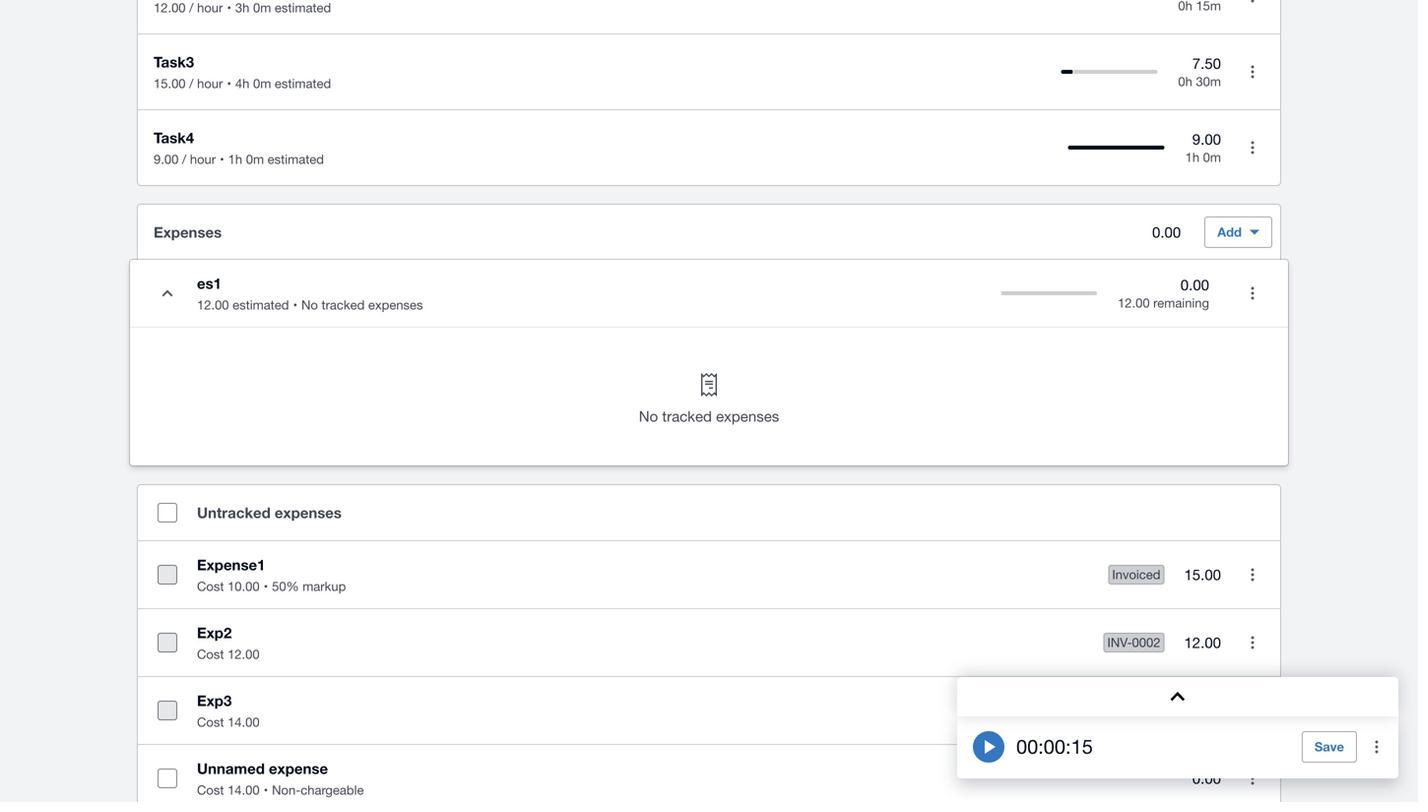 Task type: locate. For each thing, give the bounding box(es) containing it.
9.00
[[1193, 131, 1221, 148], [154, 152, 179, 167]]

1 14.00 from the top
[[228, 715, 260, 730]]

1 vertical spatial 14.00
[[228, 783, 260, 798]]

1 vertical spatial expenses
[[716, 408, 779, 425]]

0m inside task3 15.00 / hour • 4h 0m estimated
[[253, 76, 271, 91]]

estimated inside task3 15.00 / hour • 4h 0m estimated
[[275, 76, 331, 91]]

1 inv- from the top
[[1108, 635, 1132, 651]]

inv-0002 for exp2
[[1108, 635, 1161, 651]]

exp3 cost 14.00
[[197, 692, 260, 730]]

/ inside task4 9.00 / hour • 1h 0m estimated
[[182, 152, 186, 167]]

inv-0002 down invoiced
[[1108, 635, 1161, 651]]

no
[[301, 297, 318, 313], [639, 408, 658, 425]]

14.00 down exp3
[[228, 715, 260, 730]]

0002 down invoiced
[[1132, 635, 1161, 651]]

3 cost from the top
[[197, 715, 224, 730]]

more options image for task3
[[1233, 52, 1273, 92]]

cost for expense1
[[197, 579, 224, 594]]

14.00
[[228, 715, 260, 730], [228, 783, 260, 798]]

0.00 up 0.00 12.00 remaining
[[1153, 224, 1181, 241]]

1 vertical spatial inv-0002
[[1108, 703, 1161, 719]]

0 vertical spatial more options image
[[1233, 0, 1273, 16]]

expense1
[[197, 557, 265, 574]]

0 horizontal spatial expenses
[[275, 504, 342, 522]]

estimated
[[275, 0, 331, 15], [275, 76, 331, 91], [268, 152, 324, 167], [233, 297, 289, 313]]

12.00 / hour • 3h 0m estimated
[[154, 0, 331, 15]]

15.00 right invoiced
[[1184, 567, 1221, 584]]

0 vertical spatial tracked
[[322, 297, 365, 313]]

hour inside task4 9.00 / hour • 1h 0m estimated
[[190, 152, 216, 167]]

cost down expense1
[[197, 579, 224, 594]]

0 vertical spatial 15.00
[[154, 76, 186, 91]]

1 vertical spatial inv-
[[1108, 703, 1132, 719]]

0 horizontal spatial 9.00
[[154, 152, 179, 167]]

cost down exp2
[[197, 647, 224, 662]]

tracked
[[322, 297, 365, 313], [662, 408, 712, 425]]

0002 for exp3
[[1132, 703, 1161, 719]]

12.00
[[154, 0, 186, 15], [1118, 295, 1150, 311], [197, 297, 229, 313], [1184, 635, 1221, 652], [228, 647, 260, 662]]

cost down the unnamed on the left of the page
[[197, 783, 224, 798]]

9.00 inside 9.00 1h 0m
[[1193, 131, 1221, 148]]

0 vertical spatial 0002
[[1132, 635, 1161, 651]]

hour
[[197, 0, 223, 15], [197, 76, 223, 91], [190, 152, 216, 167]]

• inside unnamed expense cost 14.00 • non-chargeable
[[264, 783, 268, 798]]

1 horizontal spatial 9.00
[[1193, 131, 1221, 148]]

0002 left 19.00
[[1132, 703, 1161, 719]]

hour down task4
[[190, 152, 216, 167]]

cost inside unnamed expense cost 14.00 • non-chargeable
[[197, 783, 224, 798]]

1 horizontal spatial 15.00
[[1184, 567, 1221, 584]]

1 0002 from the top
[[1132, 635, 1161, 651]]

0 horizontal spatial 1h
[[228, 152, 242, 167]]

cost inside expense1 cost 10.00 • 50% markup
[[197, 579, 224, 594]]

task4 9.00 / hour • 1h 0m estimated
[[154, 129, 324, 167]]

0 vertical spatial expenses
[[368, 297, 423, 313]]

0.00 12.00 remaining
[[1118, 276, 1210, 311]]

exp2
[[197, 625, 232, 642]]

0 horizontal spatial 15.00
[[154, 76, 186, 91]]

hour inside task3 15.00 / hour • 4h 0m estimated
[[197, 76, 223, 91]]

2 vertical spatial /
[[182, 152, 186, 167]]

0 vertical spatial 14.00
[[228, 715, 260, 730]]

1 vertical spatial 9.00
[[154, 152, 179, 167]]

1h down 0h
[[1186, 150, 1200, 165]]

cost
[[197, 579, 224, 594], [197, 647, 224, 662], [197, 715, 224, 730], [197, 783, 224, 798]]

1h inside 9.00 1h 0m
[[1186, 150, 1200, 165]]

15.00 inside task3 15.00 / hour • 4h 0m estimated
[[154, 76, 186, 91]]

more options image
[[1233, 0, 1273, 16], [1233, 52, 1273, 92]]

1 vertical spatial more options image
[[1233, 52, 1273, 92]]

hour left '4h' on the top left of page
[[197, 76, 223, 91]]

2 horizontal spatial expenses
[[716, 408, 779, 425]]

2 14.00 from the top
[[228, 783, 260, 798]]

1h inside task4 9.00 / hour • 1h 0m estimated
[[228, 152, 242, 167]]

untracked
[[197, 504, 271, 522]]

tracked inside es1 12.00 estimated • no tracked expenses
[[322, 297, 365, 313]]

inv-0002
[[1108, 635, 1161, 651], [1108, 703, 1161, 719]]

more options image for exp2
[[1233, 624, 1273, 663]]

/ down task3
[[189, 76, 194, 91]]

0m down the 30m
[[1203, 150, 1221, 165]]

toggle button
[[148, 274, 187, 313]]

2 cost from the top
[[197, 647, 224, 662]]

0 vertical spatial no
[[301, 297, 318, 313]]

12.00 left remaining at the top of page
[[1118, 295, 1150, 311]]

9.00 down the 30m
[[1193, 131, 1221, 148]]

0.00 inside 0.00 12.00 remaining
[[1181, 276, 1210, 294]]

0 horizontal spatial tracked
[[322, 297, 365, 313]]

more options image for es1
[[1233, 274, 1273, 313]]

1 more options image from the top
[[1233, 0, 1273, 16]]

0.00
[[1153, 224, 1181, 241], [1181, 276, 1210, 294], [1193, 770, 1221, 788]]

0 vertical spatial /
[[189, 0, 194, 15]]

0 horizontal spatial no
[[301, 297, 318, 313]]

0 vertical spatial 9.00
[[1193, 131, 1221, 148]]

cost down exp3
[[197, 715, 224, 730]]

•
[[227, 0, 231, 15], [227, 76, 231, 91], [220, 152, 224, 167], [293, 297, 297, 313], [264, 579, 268, 594], [264, 783, 268, 798]]

00:00:15
[[1017, 736, 1093, 759]]

30m
[[1196, 74, 1221, 89]]

2 inv-0002 from the top
[[1108, 703, 1161, 719]]

12.00 inside es1 12.00 estimated • no tracked expenses
[[197, 297, 229, 313]]

1 horizontal spatial 1h
[[1186, 150, 1200, 165]]

0m down '4h' on the top left of page
[[246, 152, 264, 167]]

0002
[[1132, 635, 1161, 651], [1132, 703, 1161, 719]]

hour for task3
[[197, 76, 223, 91]]

no inside es1 12.00 estimated • no tracked expenses
[[301, 297, 318, 313]]

9.00 down task4
[[154, 152, 179, 167]]

non-
[[272, 783, 301, 798]]

inv- for exp2
[[1108, 635, 1132, 651]]

9.00 inside task4 9.00 / hour • 1h 0m estimated
[[154, 152, 179, 167]]

0 vertical spatial inv-
[[1108, 635, 1132, 651]]

/ inside task3 15.00 / hour • 4h 0m estimated
[[189, 76, 194, 91]]

cost inside the exp3 cost 14.00
[[197, 715, 224, 730]]

start timer image
[[973, 732, 1005, 763]]

hour for task4
[[190, 152, 216, 167]]

task3
[[154, 53, 194, 71]]

1 cost from the top
[[197, 579, 224, 594]]

1 inv-0002 from the top
[[1108, 635, 1161, 651]]

/
[[189, 0, 194, 15], [189, 76, 194, 91], [182, 152, 186, 167]]

2 0002 from the top
[[1132, 703, 1161, 719]]

/ down task4
[[182, 152, 186, 167]]

0h
[[1178, 74, 1193, 89]]

12.00 down exp2
[[228, 647, 260, 662]]

2 more options image from the top
[[1233, 52, 1273, 92]]

14.00 inside unnamed expense cost 14.00 • non-chargeable
[[228, 783, 260, 798]]

4 cost from the top
[[197, 783, 224, 798]]

0.00 up remaining at the top of page
[[1181, 276, 1210, 294]]

1 vertical spatial hour
[[197, 76, 223, 91]]

/ left 3h
[[189, 0, 194, 15]]

inv-
[[1108, 635, 1132, 651], [1108, 703, 1132, 719]]

more options image
[[1233, 128, 1273, 167], [1233, 274, 1273, 313], [1233, 556, 1273, 595], [1233, 624, 1273, 663], [1357, 728, 1397, 767], [1233, 759, 1273, 799]]

inv-0002 left 19.00
[[1108, 703, 1161, 719]]

more options image for unnamed expense
[[1233, 759, 1273, 799]]

14.00 down the unnamed on the left of the page
[[228, 783, 260, 798]]

0002 for exp2
[[1132, 635, 1161, 651]]

12.00 inside the "exp2 cost 12.00"
[[228, 647, 260, 662]]

1h
[[1186, 150, 1200, 165], [228, 152, 242, 167]]

0 vertical spatial hour
[[197, 0, 223, 15]]

inv- left 19.00
[[1108, 703, 1132, 719]]

task4
[[154, 129, 194, 147]]

unnamed
[[197, 760, 265, 778]]

cost inside the "exp2 cost 12.00"
[[197, 647, 224, 662]]

0m
[[253, 0, 271, 15], [253, 76, 271, 91], [1203, 150, 1221, 165], [246, 152, 264, 167]]

expenses
[[368, 297, 423, 313], [716, 408, 779, 425], [275, 504, 342, 522]]

add
[[1218, 225, 1242, 240]]

19.00
[[1184, 703, 1221, 720]]

1 vertical spatial 0.00
[[1181, 276, 1210, 294]]

12.00 inside 0.00 12.00 remaining
[[1118, 295, 1150, 311]]

1 horizontal spatial expenses
[[368, 297, 423, 313]]

es1 12.00 estimated • no tracked expenses
[[197, 275, 423, 313]]

2 vertical spatial expenses
[[275, 504, 342, 522]]

1 vertical spatial 0002
[[1132, 703, 1161, 719]]

1 horizontal spatial tracked
[[662, 408, 712, 425]]

7.50
[[1193, 55, 1221, 72]]

12.00 down es1
[[197, 297, 229, 313]]

inv- down invoiced
[[1108, 635, 1132, 651]]

remaining
[[1154, 295, 1210, 311]]

0 vertical spatial inv-0002
[[1108, 635, 1161, 651]]

0.00 down 19.00
[[1193, 770, 1221, 788]]

expenses
[[154, 224, 222, 241]]

1 vertical spatial /
[[189, 76, 194, 91]]

1h down '4h' on the top left of page
[[228, 152, 242, 167]]

1 horizontal spatial no
[[639, 408, 658, 425]]

15.00 down task3
[[154, 76, 186, 91]]

15.00
[[154, 76, 186, 91], [1184, 567, 1221, 584]]

0m right '4h' on the top left of page
[[253, 76, 271, 91]]

1 vertical spatial no
[[639, 408, 658, 425]]

2 vertical spatial hour
[[190, 152, 216, 167]]

2 inv- from the top
[[1108, 703, 1132, 719]]

hour left 3h
[[197, 0, 223, 15]]



Task type: describe. For each thing, give the bounding box(es) containing it.
markup
[[303, 579, 346, 594]]

unnamed expense cost 14.00 • non-chargeable
[[197, 760, 364, 798]]

expenses inside es1 12.00 estimated • no tracked expenses
[[368, 297, 423, 313]]

7.50 0h 30m
[[1178, 55, 1221, 89]]

• inside es1 12.00 estimated • no tracked expenses
[[293, 297, 297, 313]]

4h
[[235, 76, 250, 91]]

0m inside task4 9.00 / hour • 1h 0m estimated
[[246, 152, 264, 167]]

expense
[[269, 760, 328, 778]]

• inside expense1 cost 10.00 • 50% markup
[[264, 579, 268, 594]]

chargeable
[[301, 783, 364, 798]]

exp3
[[197, 692, 232, 710]]

3h
[[235, 0, 250, 15]]

exp2 cost 12.00
[[197, 625, 260, 662]]

no tracked expenses
[[639, 408, 779, 425]]

toggle image
[[162, 290, 173, 297]]

1 vertical spatial tracked
[[662, 408, 712, 425]]

• inside task4 9.00 / hour • 1h 0m estimated
[[220, 152, 224, 167]]

0m inside 9.00 1h 0m
[[1203, 150, 1221, 165]]

more options image for expense1
[[1233, 556, 1273, 595]]

cost for exp2
[[197, 647, 224, 662]]

12.00 up 19.00
[[1184, 635, 1221, 652]]

es1
[[197, 275, 222, 293]]

task3 15.00 / hour • 4h 0m estimated
[[154, 53, 331, 91]]

12.00 up task3
[[154, 0, 186, 15]]

0m right 3h
[[253, 0, 271, 15]]

• inside task3 15.00 / hour • 4h 0m estimated
[[227, 76, 231, 91]]

10.00
[[228, 579, 260, 594]]

inv-0002 for exp3
[[1108, 703, 1161, 719]]

/ for task4
[[182, 152, 186, 167]]

add button
[[1205, 217, 1273, 248]]

cost for exp3
[[197, 715, 224, 730]]

estimated inside task4 9.00 / hour • 1h 0m estimated
[[268, 152, 324, 167]]

9.00 1h 0m
[[1186, 131, 1221, 165]]

0 vertical spatial 0.00
[[1153, 224, 1181, 241]]

untracked expenses
[[197, 504, 342, 522]]

50%
[[272, 579, 299, 594]]

1 vertical spatial 15.00
[[1184, 567, 1221, 584]]

expense1 cost 10.00 • 50% markup
[[197, 557, 346, 594]]

2 vertical spatial 0.00
[[1193, 770, 1221, 788]]

estimated inside es1 12.00 estimated • no tracked expenses
[[233, 297, 289, 313]]

save button
[[1302, 732, 1357, 763]]

save
[[1315, 740, 1345, 755]]

/ for task3
[[189, 76, 194, 91]]

14.00 inside the exp3 cost 14.00
[[228, 715, 260, 730]]

more options image for 12.00
[[1233, 0, 1273, 16]]

invoiced
[[1112, 567, 1161, 583]]

inv- for exp3
[[1108, 703, 1132, 719]]



Task type: vqa. For each thing, say whether or not it's contained in the screenshot.
'to'
no



